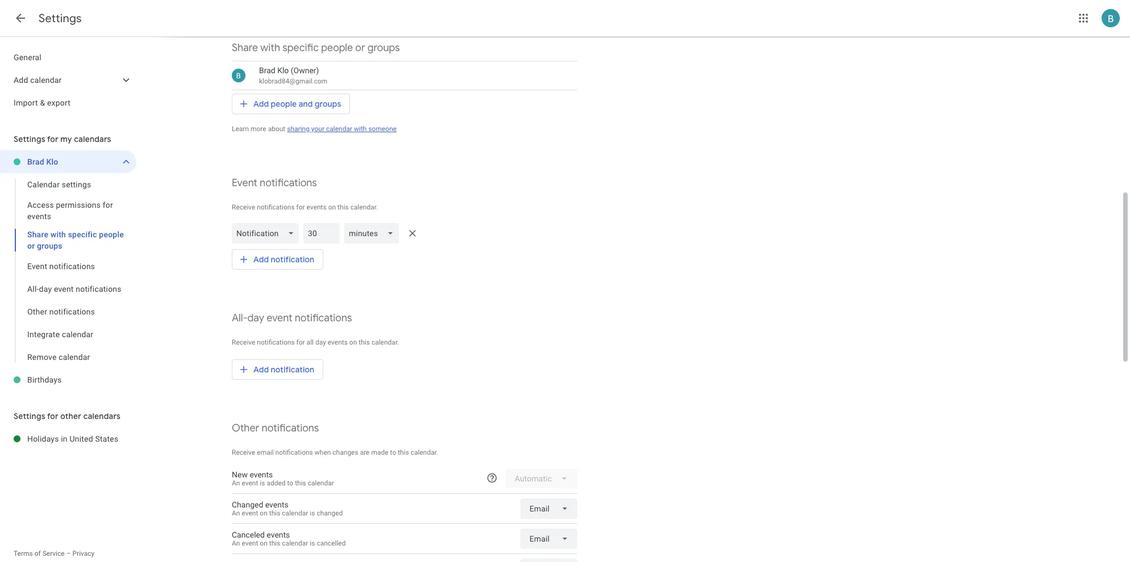 Task type: locate. For each thing, give the bounding box(es) containing it.
1 horizontal spatial people
[[271, 99, 297, 109]]

1 vertical spatial all-day event notifications
[[232, 312, 352, 325]]

remove calendar
[[27, 353, 90, 362]]

an up changed
[[232, 480, 240, 488]]

0 vertical spatial brad
[[259, 66, 276, 75]]

on inside 'changed events an event on this calendar is changed'
[[260, 510, 268, 518]]

0 horizontal spatial people
[[99, 230, 124, 239]]

brad up calendar
[[27, 157, 44, 167]]

calendars
[[74, 134, 111, 144], [83, 412, 121, 422]]

specific down access permissions for events
[[68, 230, 97, 239]]

service
[[42, 550, 65, 558]]

1 horizontal spatial event
[[232, 177, 257, 190]]

2 receive from the top
[[232, 339, 255, 347]]

2 notification from the top
[[271, 365, 315, 375]]

someone
[[369, 125, 397, 133]]

0 horizontal spatial or
[[27, 242, 35, 251]]

with left someone
[[354, 125, 367, 133]]

add
[[14, 76, 28, 85], [254, 99, 269, 109], [254, 255, 269, 265], [254, 365, 269, 375]]

1 receive from the top
[[232, 203, 255, 211]]

share with specific people or groups down access permissions for events
[[27, 230, 124, 251]]

0 horizontal spatial event notifications
[[27, 262, 95, 271]]

1 horizontal spatial all-day event notifications
[[232, 312, 352, 325]]

receive
[[232, 203, 255, 211], [232, 339, 255, 347], [232, 449, 255, 457]]

event inside group
[[54, 285, 74, 294]]

2 vertical spatial receive
[[232, 449, 255, 457]]

all-
[[27, 285, 39, 294], [232, 312, 248, 325]]

1 vertical spatial calendars
[[83, 412, 121, 422]]

share
[[232, 41, 258, 55], [27, 230, 48, 239]]

settings up holidays
[[14, 412, 45, 422]]

is left changed
[[310, 510, 315, 518]]

on
[[328, 203, 336, 211], [349, 339, 357, 347], [260, 510, 268, 518], [260, 540, 268, 548]]

events inside 'changed events an event on this calendar is changed'
[[265, 501, 289, 510]]

canceled
[[232, 531, 265, 540]]

1 vertical spatial event
[[27, 262, 47, 271]]

0 horizontal spatial share with specific people or groups
[[27, 230, 124, 251]]

1 vertical spatial people
[[271, 99, 297, 109]]

1 an from the top
[[232, 480, 240, 488]]

1 vertical spatial to
[[287, 480, 293, 488]]

1 horizontal spatial day
[[248, 312, 264, 325]]

0 horizontal spatial with
[[50, 230, 66, 239]]

0 horizontal spatial specific
[[68, 230, 97, 239]]

1 horizontal spatial specific
[[283, 41, 319, 55]]

add notification button down minutes in advance for notification number field
[[232, 246, 324, 273]]

an
[[232, 480, 240, 488], [232, 510, 240, 518], [232, 540, 240, 548]]

on for receive
[[328, 203, 336, 211]]

events down added
[[265, 501, 289, 510]]

1 vertical spatial other
[[232, 422, 259, 435]]

receive for other
[[232, 449, 255, 457]]

calendar inside new events an event is added to this calendar
[[308, 480, 334, 488]]

1 horizontal spatial other notifications
[[232, 422, 319, 435]]

0 vertical spatial share
[[232, 41, 258, 55]]

0 vertical spatial other notifications
[[27, 308, 95, 317]]

specific inside 'settings for my calendars' tree
[[68, 230, 97, 239]]

0 horizontal spatial all-day event notifications
[[27, 285, 121, 294]]

0 vertical spatial settings
[[39, 11, 82, 26]]

calendar.
[[351, 203, 378, 211], [372, 339, 399, 347], [411, 449, 438, 457]]

with
[[260, 41, 280, 55], [354, 125, 367, 133], [50, 230, 66, 239]]

people down permissions
[[99, 230, 124, 239]]

1 vertical spatial other notifications
[[232, 422, 319, 435]]

settings for my calendars
[[14, 134, 111, 144]]

add notification button down all
[[232, 356, 324, 384]]

all-day event notifications up all
[[232, 312, 352, 325]]

all-day event notifications up the integrate calendar
[[27, 285, 121, 294]]

1 horizontal spatial groups
[[315, 99, 341, 109]]

0 vertical spatial an
[[232, 480, 240, 488]]

2 horizontal spatial with
[[354, 125, 367, 133]]

notifications
[[260, 177, 317, 190], [257, 203, 295, 211], [49, 262, 95, 271], [76, 285, 121, 294], [49, 308, 95, 317], [295, 312, 352, 325], [257, 339, 295, 347], [262, 422, 319, 435], [275, 449, 313, 457]]

1 horizontal spatial share with specific people or groups
[[232, 41, 400, 55]]

1 horizontal spatial brad
[[259, 66, 276, 75]]

email
[[257, 449, 274, 457]]

with inside 'settings for my calendars' tree
[[50, 230, 66, 239]]

calendar up &
[[30, 76, 62, 85]]

to inside new events an event is added to this calendar
[[287, 480, 293, 488]]

other notifications up the integrate calendar
[[27, 308, 95, 317]]

klo up klobrad84@gmail.com
[[277, 66, 289, 75]]

calendar down when
[[308, 480, 334, 488]]

an inside canceled events an event on this calendar is cancelled
[[232, 540, 240, 548]]

2 an from the top
[[232, 510, 240, 518]]

events right new
[[250, 471, 273, 480]]

this
[[338, 203, 349, 211], [359, 339, 370, 347], [398, 449, 409, 457], [295, 480, 306, 488], [269, 510, 280, 518], [269, 540, 280, 548]]

event inside 'changed events an event on this calendar is changed'
[[242, 510, 258, 518]]

notification down all
[[271, 365, 315, 375]]

event
[[232, 177, 257, 190], [27, 262, 47, 271]]

other up email
[[232, 422, 259, 435]]

birthdays link
[[27, 369, 136, 392]]

united
[[70, 435, 93, 444]]

–
[[66, 550, 71, 558]]

with down access permissions for events
[[50, 230, 66, 239]]

other
[[60, 412, 81, 422]]

other notifications up email
[[232, 422, 319, 435]]

calendar inside canceled events an event on this calendar is cancelled
[[282, 540, 308, 548]]

event notifications
[[232, 177, 317, 190], [27, 262, 95, 271]]

people
[[321, 41, 353, 55], [271, 99, 297, 109], [99, 230, 124, 239]]

1 horizontal spatial all-
[[232, 312, 248, 325]]

0 horizontal spatial groups
[[37, 242, 62, 251]]

calendar up remove calendar
[[62, 330, 93, 339]]

is
[[260, 480, 265, 488], [310, 510, 315, 518], [310, 540, 315, 548]]

settings
[[39, 11, 82, 26], [14, 134, 45, 144], [14, 412, 45, 422]]

1 vertical spatial event notifications
[[27, 262, 95, 271]]

an inside 'changed events an event on this calendar is changed'
[[232, 510, 240, 518]]

brad up klobrad84@gmail.com
[[259, 66, 276, 75]]

integrate calendar
[[27, 330, 93, 339]]

2 vertical spatial settings
[[14, 412, 45, 422]]

2 add notification from the top
[[254, 365, 315, 375]]

brad for brad klo (owner) klobrad84@gmail.com
[[259, 66, 276, 75]]

to right added
[[287, 480, 293, 488]]

calendar up "birthdays" tree item
[[59, 353, 90, 362]]

event up the integrate calendar
[[54, 285, 74, 294]]

export
[[47, 98, 71, 107]]

cancelled
[[317, 540, 346, 548]]

1 vertical spatial calendar.
[[372, 339, 399, 347]]

is left added
[[260, 480, 265, 488]]

is inside canceled events an event on this calendar is cancelled
[[310, 540, 315, 548]]

holidays in united states link
[[27, 428, 136, 451]]

calendars for settings for my calendars
[[74, 134, 111, 144]]

tree
[[0, 46, 136, 114]]

0 vertical spatial is
[[260, 480, 265, 488]]

add notification down minutes in advance for notification number field
[[254, 255, 315, 265]]

group
[[0, 173, 136, 369]]

for inside access permissions for events
[[103, 201, 113, 210]]

settings up "brad klo"
[[14, 134, 45, 144]]

0 vertical spatial add notification button
[[232, 246, 324, 273]]

on down changed
[[260, 540, 268, 548]]

is left cancelled
[[310, 540, 315, 548]]

or
[[355, 41, 365, 55], [27, 242, 35, 251]]

notification down minutes in advance for notification number field
[[271, 255, 315, 265]]

changed events an event on this calendar is changed
[[232, 501, 343, 518]]

1 horizontal spatial with
[[260, 41, 280, 55]]

0 horizontal spatial other
[[27, 308, 47, 317]]

event inside new events an event is added to this calendar
[[242, 480, 258, 488]]

1 vertical spatial or
[[27, 242, 35, 251]]

0 vertical spatial with
[[260, 41, 280, 55]]

add notification down all
[[254, 365, 315, 375]]

event
[[54, 285, 74, 294], [267, 312, 292, 325], [242, 480, 258, 488], [242, 510, 258, 518], [242, 540, 258, 548]]

holidays in united states tree item
[[0, 428, 136, 451]]

event up 'canceled'
[[242, 510, 258, 518]]

1 vertical spatial brad
[[27, 157, 44, 167]]

1 horizontal spatial or
[[355, 41, 365, 55]]

0 vertical spatial add notification
[[254, 255, 315, 265]]

is for changed events
[[310, 510, 315, 518]]

0 horizontal spatial to
[[287, 480, 293, 488]]

2 horizontal spatial day
[[315, 339, 326, 347]]

events down access
[[27, 212, 51, 221]]

on up minutes in advance for notification number field
[[328, 203, 336, 211]]

0 vertical spatial notification
[[271, 255, 315, 265]]

calendar
[[30, 76, 62, 85], [326, 125, 352, 133], [62, 330, 93, 339], [59, 353, 90, 362], [308, 480, 334, 488], [282, 510, 308, 518], [282, 540, 308, 548]]

0 vertical spatial calendars
[[74, 134, 111, 144]]

event for new events
[[242, 480, 258, 488]]

receive for all-
[[232, 339, 255, 347]]

1 vertical spatial add notification
[[254, 365, 315, 375]]

calendars up states
[[83, 412, 121, 422]]

changed
[[232, 501, 263, 510]]

0 vertical spatial day
[[39, 285, 52, 294]]

sharing your calendar with someone link
[[287, 125, 397, 133]]

event inside canceled events an event on this calendar is cancelled
[[242, 540, 258, 548]]

brad
[[259, 66, 276, 75], [27, 157, 44, 167]]

1 horizontal spatial klo
[[277, 66, 289, 75]]

on for changed
[[260, 510, 268, 518]]

for for calendar
[[103, 201, 113, 210]]

settings for settings for other calendars
[[14, 412, 45, 422]]

add notification for second add notification button from the bottom of the page
[[254, 255, 315, 265]]

1 vertical spatial day
[[248, 312, 264, 325]]

event up changed
[[242, 480, 258, 488]]

specific up (owner)
[[283, 41, 319, 55]]

event notifications up receive notifications for events on this calendar.
[[232, 177, 317, 190]]

with up 'brad klo (owner) klobrad84@gmail.com' in the left top of the page
[[260, 41, 280, 55]]

0 horizontal spatial other notifications
[[27, 308, 95, 317]]

general
[[14, 53, 41, 62]]

settings right go back icon
[[39, 11, 82, 26]]

share with specific people or groups up (owner)
[[232, 41, 400, 55]]

sharing
[[287, 125, 310, 133]]

1 notification from the top
[[271, 255, 315, 265]]

add calendar
[[14, 76, 62, 85]]

notification
[[271, 255, 315, 265], [271, 365, 315, 375]]

day
[[39, 285, 52, 294], [248, 312, 264, 325], [315, 339, 326, 347]]

0 vertical spatial klo
[[277, 66, 289, 75]]

notification for second add notification button from the bottom of the page
[[271, 255, 315, 265]]

1 add notification button from the top
[[232, 246, 324, 273]]

1 vertical spatial settings
[[14, 134, 45, 144]]

0 vertical spatial other
[[27, 308, 47, 317]]

other notifications
[[27, 308, 95, 317], [232, 422, 319, 435]]

is inside 'changed events an event on this calendar is changed'
[[310, 510, 315, 518]]

klo inside 'brad klo (owner) klobrad84@gmail.com'
[[277, 66, 289, 75]]

klo up "calendar settings"
[[46, 157, 58, 167]]

0 horizontal spatial share
[[27, 230, 48, 239]]

share with specific people or groups inside group
[[27, 230, 124, 251]]

settings for settings
[[39, 11, 82, 26]]

people left and
[[271, 99, 297, 109]]

to right made
[[390, 449, 396, 457]]

1 vertical spatial is
[[310, 510, 315, 518]]

0 vertical spatial groups
[[368, 41, 400, 55]]

2 vertical spatial groups
[[37, 242, 62, 251]]

made
[[371, 449, 389, 457]]

0 horizontal spatial brad
[[27, 157, 44, 167]]

about
[[268, 125, 286, 133]]

an for canceled events
[[232, 540, 240, 548]]

brad inside 'brad klo (owner) klobrad84@gmail.com'
[[259, 66, 276, 75]]

all-day event notifications
[[27, 285, 121, 294], [232, 312, 352, 325]]

1 horizontal spatial share
[[232, 41, 258, 55]]

event down changed
[[242, 540, 258, 548]]

1 horizontal spatial other
[[232, 422, 259, 435]]

settings heading
[[39, 11, 82, 26]]

other up integrate
[[27, 308, 47, 317]]

privacy link
[[72, 550, 95, 558]]

an for changed events
[[232, 510, 240, 518]]

1 vertical spatial groups
[[315, 99, 341, 109]]

events inside canceled events an event on this calendar is cancelled
[[267, 531, 290, 540]]

for for event
[[296, 203, 305, 211]]

an up 'canceled'
[[232, 510, 240, 518]]

import
[[14, 98, 38, 107]]

share with specific people or groups
[[232, 41, 400, 55], [27, 230, 124, 251]]

0 horizontal spatial all-
[[27, 285, 39, 294]]

0 vertical spatial all-day event notifications
[[27, 285, 121, 294]]

0 vertical spatial receive
[[232, 203, 255, 211]]

event notifications inside 'settings for my calendars' tree
[[27, 262, 95, 271]]

groups
[[368, 41, 400, 55], [315, 99, 341, 109], [37, 242, 62, 251]]

1 vertical spatial with
[[354, 125, 367, 133]]

1 vertical spatial an
[[232, 510, 240, 518]]

receive notifications for all day events on this calendar.
[[232, 339, 399, 347]]

access
[[27, 201, 54, 210]]

1 vertical spatial specific
[[68, 230, 97, 239]]

holidays in united states
[[27, 435, 118, 444]]

calendar right the your
[[326, 125, 352, 133]]

2 vertical spatial an
[[232, 540, 240, 548]]

events up minutes in advance for notification number field
[[307, 203, 327, 211]]

0 vertical spatial event notifications
[[232, 177, 317, 190]]

2 vertical spatial is
[[310, 540, 315, 548]]

0 horizontal spatial klo
[[46, 157, 58, 167]]

0 horizontal spatial event
[[27, 262, 47, 271]]

None field
[[232, 223, 304, 244], [345, 223, 403, 244], [521, 499, 578, 520], [521, 529, 578, 550], [232, 223, 304, 244], [345, 223, 403, 244], [521, 499, 578, 520], [521, 529, 578, 550]]

brad inside brad klo tree item
[[27, 157, 44, 167]]

1 vertical spatial notification
[[271, 365, 315, 375]]

events right all
[[328, 339, 348, 347]]

learn
[[232, 125, 249, 133]]

3 receive from the top
[[232, 449, 255, 457]]

1 vertical spatial add notification button
[[232, 356, 324, 384]]

receive for event
[[232, 203, 255, 211]]

2 add notification button from the top
[[232, 356, 324, 384]]

states
[[95, 435, 118, 444]]

event notifications down access permissions for events
[[27, 262, 95, 271]]

3 an from the top
[[232, 540, 240, 548]]

0 vertical spatial people
[[321, 41, 353, 55]]

on up 'canceled'
[[260, 510, 268, 518]]

klo inside tree item
[[46, 157, 58, 167]]

for
[[47, 134, 58, 144], [103, 201, 113, 210], [296, 203, 305, 211], [296, 339, 305, 347], [47, 412, 58, 422]]

on inside canceled events an event on this calendar is cancelled
[[260, 540, 268, 548]]

people up 'brad klo (owner) klobrad84@gmail.com' in the left top of the page
[[321, 41, 353, 55]]

0 vertical spatial specific
[[283, 41, 319, 55]]

settings for other calendars
[[14, 412, 121, 422]]

2 vertical spatial people
[[99, 230, 124, 239]]

privacy
[[72, 550, 95, 558]]

2 horizontal spatial people
[[321, 41, 353, 55]]

to
[[390, 449, 396, 457], [287, 480, 293, 488]]

add notification
[[254, 255, 315, 265], [254, 365, 315, 375]]

2 vertical spatial day
[[315, 339, 326, 347]]

2 vertical spatial with
[[50, 230, 66, 239]]

calendar up canceled events an event on this calendar is cancelled
[[282, 510, 308, 518]]

events down 'changed events an event on this calendar is changed'
[[267, 531, 290, 540]]

specific
[[283, 41, 319, 55], [68, 230, 97, 239]]

other
[[27, 308, 47, 317], [232, 422, 259, 435]]

1 vertical spatial receive
[[232, 339, 255, 347]]

calendars right my
[[74, 134, 111, 144]]

an down changed
[[232, 540, 240, 548]]

event up receive notifications for all day events on this calendar.
[[267, 312, 292, 325]]

events inside new events an event is added to this calendar
[[250, 471, 273, 480]]

0 horizontal spatial day
[[39, 285, 52, 294]]

canceled events an event on this calendar is cancelled
[[232, 531, 346, 548]]

calendar down 'changed events an event on this calendar is changed'
[[282, 540, 308, 548]]

add notification button
[[232, 246, 324, 273], [232, 356, 324, 384]]

1 add notification from the top
[[254, 255, 315, 265]]

events
[[307, 203, 327, 211], [27, 212, 51, 221], [328, 339, 348, 347], [250, 471, 273, 480], [265, 501, 289, 510], [267, 531, 290, 540]]

this inside canceled events an event on this calendar is cancelled
[[269, 540, 280, 548]]

1 vertical spatial all-
[[232, 312, 248, 325]]

1 vertical spatial klo
[[46, 157, 58, 167]]

an inside new events an event is added to this calendar
[[232, 480, 240, 488]]

klo
[[277, 66, 289, 75], [46, 157, 58, 167]]

0 vertical spatial all-
[[27, 285, 39, 294]]

1 vertical spatial share
[[27, 230, 48, 239]]

1 vertical spatial share with specific people or groups
[[27, 230, 124, 251]]

0 vertical spatial to
[[390, 449, 396, 457]]



Task type: vqa. For each thing, say whether or not it's contained in the screenshot.
2nd Receive
yes



Task type: describe. For each thing, give the bounding box(es) containing it.
&
[[40, 98, 45, 107]]

klo for brad klo
[[46, 157, 58, 167]]

receive notifications for events on this calendar.
[[232, 203, 378, 211]]

your
[[311, 125, 325, 133]]

group containing calendar settings
[[0, 173, 136, 369]]

is for canceled events
[[310, 540, 315, 548]]

2 vertical spatial calendar.
[[411, 449, 438, 457]]

day inside group
[[39, 285, 52, 294]]

calendar
[[27, 180, 60, 189]]

holidays
[[27, 435, 59, 444]]

calendar settings
[[27, 180, 91, 189]]

brad klo (owner) klobrad84@gmail.com
[[259, 66, 328, 85]]

settings for my calendars tree
[[0, 151, 136, 392]]

settings
[[62, 180, 91, 189]]

all
[[307, 339, 314, 347]]

are
[[360, 449, 370, 457]]

(owner)
[[291, 66, 319, 75]]

changed
[[317, 510, 343, 518]]

klobrad84@gmail.com
[[259, 77, 328, 85]]

import & export
[[14, 98, 71, 107]]

terms
[[14, 550, 33, 558]]

added
[[267, 480, 286, 488]]

receive email notifications when changes are made to this calendar.
[[232, 449, 438, 457]]

event inside 'settings for my calendars' tree
[[27, 262, 47, 271]]

brad klo tree item
[[0, 151, 136, 173]]

birthdays tree item
[[0, 369, 136, 392]]

learn more about sharing your calendar with someone
[[232, 125, 397, 133]]

my
[[60, 134, 72, 144]]

this inside new events an event is added to this calendar
[[295, 480, 306, 488]]

an for new events
[[232, 480, 240, 488]]

settings for settings for my calendars
[[14, 134, 45, 144]]

1 horizontal spatial to
[[390, 449, 396, 457]]

more
[[251, 125, 266, 133]]

klo for brad klo (owner) klobrad84@gmail.com
[[277, 66, 289, 75]]

0 vertical spatial calendar.
[[351, 203, 378, 211]]

events inside access permissions for events
[[27, 212, 51, 221]]

brad for brad klo
[[27, 157, 44, 167]]

or inside tree
[[27, 242, 35, 251]]

other notifications inside 'settings for my calendars' tree
[[27, 308, 95, 317]]

access permissions for events
[[27, 201, 113, 221]]

all- inside 'settings for my calendars' tree
[[27, 285, 39, 294]]

add people and groups button
[[232, 90, 350, 118]]

calendar inside tree
[[30, 76, 62, 85]]

is inside new events an event is added to this calendar
[[260, 480, 265, 488]]

new
[[232, 471, 248, 480]]

brad klo
[[27, 157, 58, 167]]

calendar inside 'changed events an event on this calendar is changed'
[[282, 510, 308, 518]]

30 minutes before element
[[232, 221, 578, 246]]

event for canceled events
[[242, 540, 258, 548]]

event for changed events
[[242, 510, 258, 518]]

on for canceled
[[260, 540, 268, 548]]

groups inside add people and groups button
[[315, 99, 341, 109]]

share inside 'settings for my calendars' tree
[[27, 230, 48, 239]]

new events an event is added to this calendar
[[232, 471, 334, 488]]

2 horizontal spatial groups
[[368, 41, 400, 55]]

people inside add people and groups button
[[271, 99, 297, 109]]

terms of service link
[[14, 550, 65, 558]]

0 vertical spatial or
[[355, 41, 365, 55]]

remove
[[27, 353, 57, 362]]

for for all-
[[296, 339, 305, 347]]

add notification for 1st add notification button from the bottom of the page
[[254, 365, 315, 375]]

Minutes in advance for notification number field
[[308, 223, 336, 244]]

terms of service – privacy
[[14, 550, 95, 558]]

on right all
[[349, 339, 357, 347]]

notification for 1st add notification button from the bottom of the page
[[271, 365, 315, 375]]

add inside button
[[254, 99, 269, 109]]

all-day event notifications inside group
[[27, 285, 121, 294]]

go back image
[[14, 11, 27, 25]]

add people and groups
[[254, 99, 341, 109]]

tree containing general
[[0, 46, 136, 114]]

integrate
[[27, 330, 60, 339]]

this inside 'changed events an event on this calendar is changed'
[[269, 510, 280, 518]]

in
[[61, 435, 68, 444]]

groups inside 'settings for my calendars' tree
[[37, 242, 62, 251]]

and
[[299, 99, 313, 109]]

changes
[[333, 449, 358, 457]]

when
[[315, 449, 331, 457]]

birthdays
[[27, 376, 62, 385]]

calendars for settings for other calendars
[[83, 412, 121, 422]]

0 vertical spatial event
[[232, 177, 257, 190]]

people inside 'settings for my calendars' tree
[[99, 230, 124, 239]]

permissions
[[56, 201, 101, 210]]

of
[[34, 550, 41, 558]]

other inside 'settings for my calendars' tree
[[27, 308, 47, 317]]

1 horizontal spatial event notifications
[[232, 177, 317, 190]]

0 vertical spatial share with specific people or groups
[[232, 41, 400, 55]]



